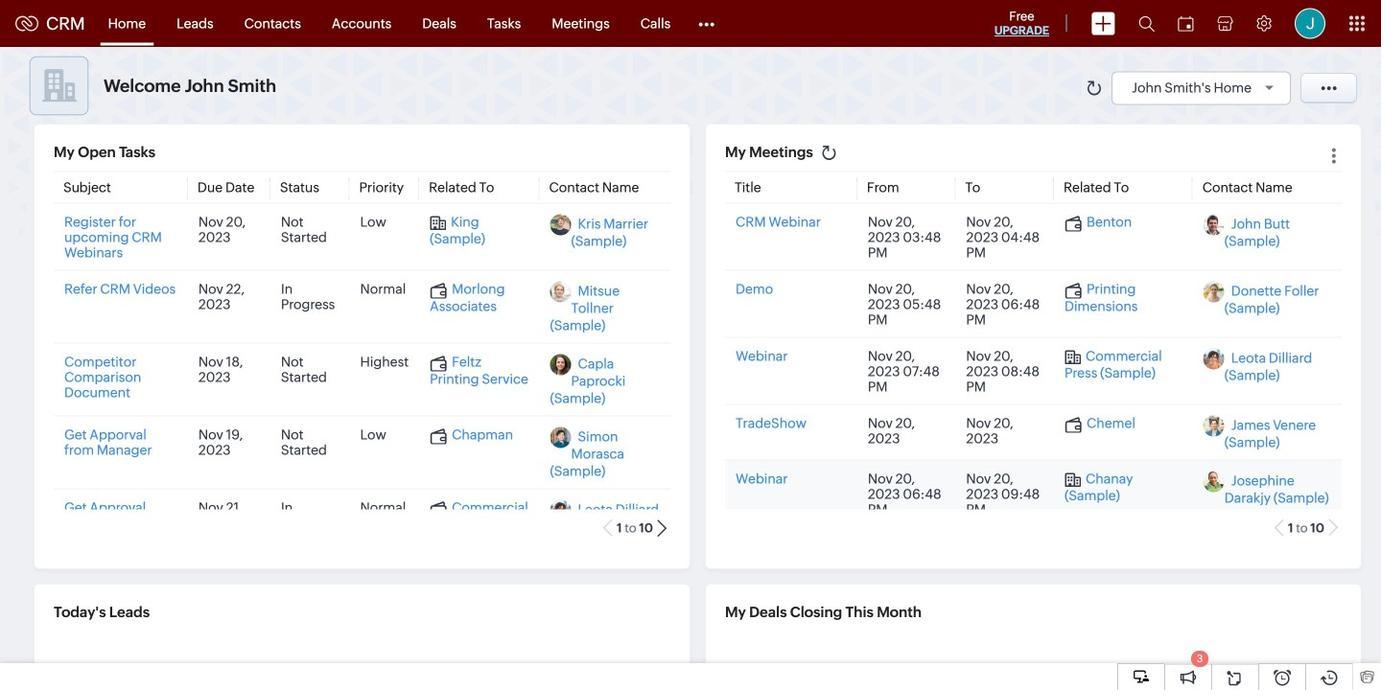 Task type: vqa. For each thing, say whether or not it's contained in the screenshot.
field
no



Task type: locate. For each thing, give the bounding box(es) containing it.
create menu image
[[1092, 12, 1116, 35]]

create menu element
[[1080, 0, 1127, 47]]

search element
[[1127, 0, 1167, 47]]

profile element
[[1284, 0, 1337, 47]]

Other Modules field
[[686, 8, 727, 39]]



Task type: describe. For each thing, give the bounding box(es) containing it.
logo image
[[15, 16, 38, 31]]

profile image
[[1295, 8, 1326, 39]]

calendar image
[[1178, 16, 1194, 31]]

search image
[[1139, 15, 1155, 32]]



